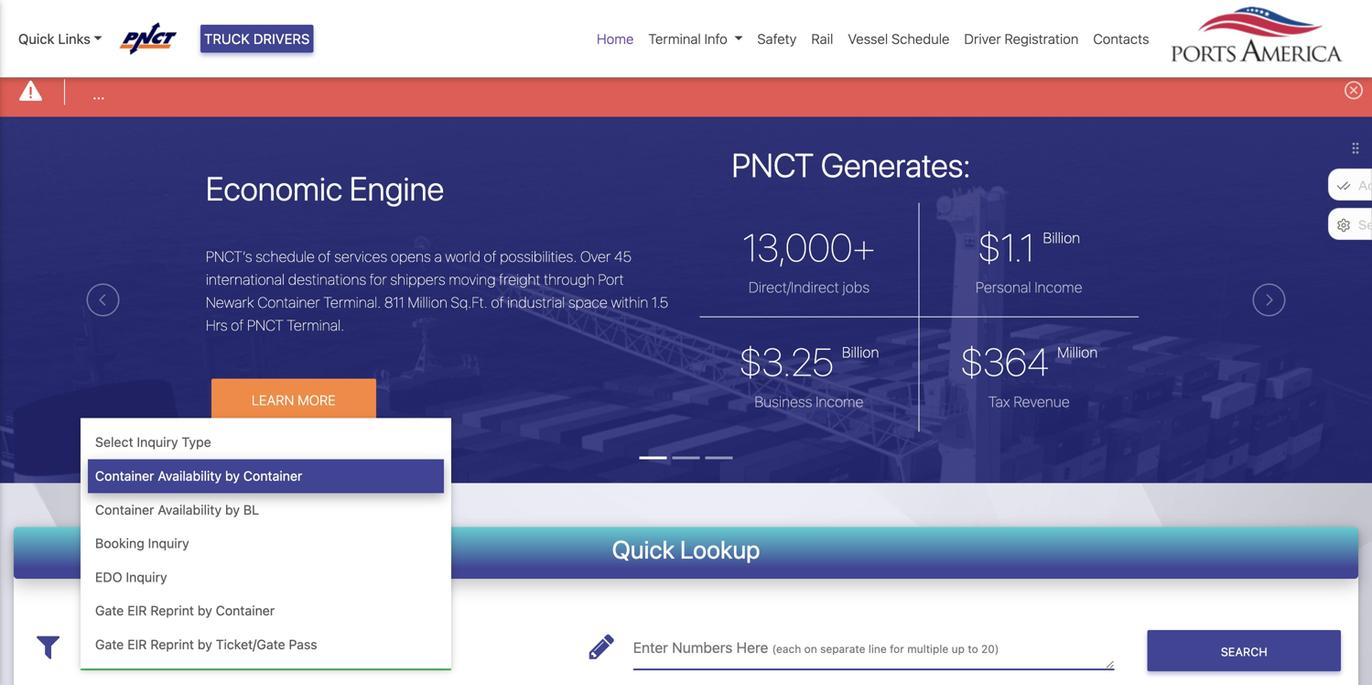 Task type: locate. For each thing, give the bounding box(es) containing it.
1 vertical spatial million
[[1058, 344, 1098, 361]]

income
[[1035, 279, 1083, 296], [816, 393, 864, 410]]

by down gate eir reprint by container
[[198, 636, 212, 652]]

2 gate from the top
[[95, 636, 124, 652]]

numbers
[[672, 639, 733, 656]]

ticket/gate
[[216, 636, 285, 652]]

1 horizontal spatial for
[[890, 643, 905, 655]]

0 vertical spatial reprint
[[151, 603, 194, 618]]

1 availability from the top
[[158, 468, 222, 484]]

driver registration link
[[957, 21, 1087, 56]]

close image
[[1345, 81, 1364, 99]]

quick left the 'lookup'
[[612, 535, 675, 564]]

2 reprint from the top
[[151, 636, 194, 652]]

reprint down gate eir reprint by container
[[151, 636, 194, 652]]

1 vertical spatial for
[[890, 643, 905, 655]]

None text field
[[81, 625, 452, 670], [634, 625, 1115, 670], [81, 625, 452, 670], [634, 625, 1115, 670]]

million up revenue
[[1058, 344, 1098, 361]]

services
[[334, 248, 388, 265]]

0 vertical spatial billion
[[1044, 229, 1081, 246]]

$364 million
[[961, 339, 1098, 384]]

welcome to port newmark container terminal image
[[0, 117, 1373, 586]]

select inquiry type
[[95, 434, 211, 450]]

1 horizontal spatial quick
[[612, 535, 675, 564]]

a
[[435, 248, 442, 265]]

international
[[206, 271, 285, 288]]

business income
[[755, 393, 864, 410]]

$3.25
[[740, 339, 834, 384]]

multiple
[[908, 643, 949, 655]]

pass
[[289, 636, 317, 652]]

1 horizontal spatial pnct
[[732, 145, 814, 184]]

0 horizontal spatial quick
[[18, 31, 54, 47]]

safety
[[758, 31, 797, 47]]

0 horizontal spatial million
[[408, 293, 448, 311]]

learn more
[[252, 392, 336, 408]]

up
[[952, 643, 965, 655]]

eir for gate eir reprint by ticket/gate pass
[[127, 636, 147, 652]]

million inside $364 million
[[1058, 344, 1098, 361]]

billion
[[1044, 229, 1081, 246], [842, 344, 880, 361]]

vessel schedule
[[848, 31, 950, 47]]

contacts
[[1094, 31, 1150, 47]]

container availability by bl
[[95, 502, 259, 517]]

quick
[[18, 31, 54, 47], [612, 535, 675, 564]]

1 vertical spatial availability
[[158, 502, 222, 517]]

pnct up 13,000+ on the right top of the page
[[732, 145, 814, 184]]

of right hrs
[[231, 316, 244, 334]]

container up bl
[[243, 468, 302, 484]]

0 horizontal spatial for
[[370, 271, 387, 288]]

terminal
[[649, 31, 701, 47]]

1 vertical spatial quick
[[612, 535, 675, 564]]

schedule
[[892, 31, 950, 47]]

revenue
[[1014, 393, 1070, 410]]

by left bl
[[225, 502, 240, 517]]

availability down type on the bottom left
[[158, 468, 222, 484]]

edo inquiry
[[95, 569, 167, 585]]

0 vertical spatial for
[[370, 271, 387, 288]]

0 vertical spatial inquiry
[[137, 434, 178, 450]]

2 eir from the top
[[127, 636, 147, 652]]

income for $3.25
[[816, 393, 864, 410]]

million down shippers
[[408, 293, 448, 311]]

$3.25 billion
[[740, 339, 880, 384]]

2 availability from the top
[[158, 502, 222, 517]]

on
[[805, 643, 818, 655]]

terminal.
[[324, 293, 381, 311], [287, 316, 345, 334]]

freight
[[499, 271, 541, 288]]

1 eir from the top
[[127, 603, 147, 618]]

million inside 'pnct's schedule of services opens a world of possibilities.                                 over 45 international destinations for shippers moving freight through port newark container terminal.                                 811 million sq.ft. of industrial space within 1.5 hrs of pnct terminal.'
[[408, 293, 448, 311]]

income down the $1.1 billion
[[1035, 279, 1083, 296]]

0 horizontal spatial billion
[[842, 344, 880, 361]]

eir
[[127, 603, 147, 618], [127, 636, 147, 652]]

pnct
[[732, 145, 814, 184], [247, 316, 284, 334]]

billion right $1.1
[[1044, 229, 1081, 246]]

container down destinations
[[258, 293, 320, 311]]

truck drivers link
[[201, 25, 314, 53]]

eir down gate eir reprint by container
[[127, 636, 147, 652]]

1 vertical spatial pnct
[[247, 316, 284, 334]]

availability down container availability by container
[[158, 502, 222, 517]]

container up ticket/gate
[[216, 603, 275, 618]]

safety link
[[750, 21, 804, 56]]

1 horizontal spatial billion
[[1044, 229, 1081, 246]]

engine
[[350, 169, 444, 208]]

generates:
[[821, 145, 971, 184]]

availability for bl
[[158, 502, 222, 517]]

possibilities.
[[500, 248, 577, 265]]

0 horizontal spatial income
[[816, 393, 864, 410]]

1 horizontal spatial income
[[1035, 279, 1083, 296]]

1 vertical spatial inquiry
[[148, 535, 189, 551]]

lookup
[[681, 535, 761, 564]]

billion inside the $1.1 billion
[[1044, 229, 1081, 246]]

$1.1
[[978, 224, 1036, 270]]

quick for quick lookup
[[612, 535, 675, 564]]

for up 811 at the top left of page
[[370, 271, 387, 288]]

home
[[597, 31, 634, 47]]

driver
[[965, 31, 1002, 47]]

1 reprint from the top
[[151, 603, 194, 618]]

0 vertical spatial terminal.
[[324, 293, 381, 311]]

1 vertical spatial gate
[[95, 636, 124, 652]]

pnct's schedule of services opens a world of possibilities.                                 over 45 international destinations for shippers moving freight through port newark container terminal.                                 811 million sq.ft. of industrial space within 1.5 hrs of pnct terminal.
[[206, 248, 669, 334]]

search button
[[1148, 630, 1342, 672]]

quick links
[[18, 31, 91, 47]]

gate
[[95, 603, 124, 618], [95, 636, 124, 652]]

0 vertical spatial income
[[1035, 279, 1083, 296]]

0 vertical spatial million
[[408, 293, 448, 311]]

quick lookup
[[612, 535, 761, 564]]

for
[[370, 271, 387, 288], [890, 643, 905, 655]]

pnct generates:
[[732, 145, 971, 184]]

sq.ft.
[[451, 293, 488, 311]]

billion inside $3.25 billion
[[842, 344, 880, 361]]

of
[[318, 248, 331, 265], [484, 248, 497, 265], [491, 293, 504, 311], [231, 316, 244, 334]]

0 vertical spatial availability
[[158, 468, 222, 484]]

2 vertical spatial inquiry
[[126, 569, 167, 585]]

container availability by container
[[95, 468, 302, 484]]

0 vertical spatial gate
[[95, 603, 124, 618]]

quick inside 'link'
[[18, 31, 54, 47]]

0 vertical spatial eir
[[127, 603, 147, 618]]

container down select
[[95, 468, 154, 484]]

industrial
[[507, 293, 565, 311]]

1 vertical spatial reprint
[[151, 636, 194, 652]]

inquiry down booking inquiry at the left
[[126, 569, 167, 585]]

of right the world
[[484, 248, 497, 265]]

0 vertical spatial quick
[[18, 31, 54, 47]]

eir down edo inquiry
[[127, 603, 147, 618]]

1 vertical spatial income
[[816, 393, 864, 410]]

billion down the jobs
[[842, 344, 880, 361]]

tax revenue
[[989, 393, 1070, 410]]

1 vertical spatial eir
[[127, 636, 147, 652]]

of right sq.ft.
[[491, 293, 504, 311]]

reprint for ticket/gate
[[151, 636, 194, 652]]

separate
[[821, 643, 866, 655]]

quick left links
[[18, 31, 54, 47]]

income down $3.25 billion
[[816, 393, 864, 410]]

reprint up gate eir reprint by ticket/gate pass
[[151, 603, 194, 618]]

pnct down newark
[[247, 316, 284, 334]]

inquiry for edo
[[126, 569, 167, 585]]

port
[[598, 271, 624, 288]]

$1.1 billion
[[978, 224, 1081, 270]]

links
[[58, 31, 91, 47]]

... alert
[[0, 67, 1373, 117]]

reprint for container
[[151, 603, 194, 618]]

for right "line"
[[890, 643, 905, 655]]

home link
[[590, 21, 641, 56]]

1 gate from the top
[[95, 603, 124, 618]]

1 horizontal spatial million
[[1058, 344, 1098, 361]]

inquiry left type on the bottom left
[[137, 434, 178, 450]]

reprint
[[151, 603, 194, 618], [151, 636, 194, 652]]

for inside 'pnct's schedule of services opens a world of possibilities.                                 over 45 international destinations for shippers moving freight through port newark container terminal.                                 811 million sq.ft. of industrial space within 1.5 hrs of pnct terminal.'
[[370, 271, 387, 288]]

by
[[225, 468, 240, 484], [225, 502, 240, 517], [198, 603, 212, 618], [198, 636, 212, 652]]

...
[[93, 85, 105, 103]]

0 horizontal spatial pnct
[[247, 316, 284, 334]]

inquiry down container availability by bl
[[148, 535, 189, 551]]

1 vertical spatial billion
[[842, 344, 880, 361]]



Task type: describe. For each thing, give the bounding box(es) containing it.
pnct's
[[206, 248, 252, 265]]

booking inquiry
[[95, 535, 189, 551]]

by up gate eir reprint by ticket/gate pass
[[198, 603, 212, 618]]

contacts link
[[1087, 21, 1157, 56]]

drivers
[[254, 31, 310, 47]]

availability for container
[[158, 468, 222, 484]]

inquiry for select
[[137, 434, 178, 450]]

rail link
[[804, 21, 841, 56]]

economic
[[206, 169, 343, 208]]

45
[[615, 248, 632, 265]]

vessel
[[848, 31, 889, 47]]

gate eir reprint by container
[[95, 603, 275, 618]]

container inside 'pnct's schedule of services opens a world of possibilities.                                 over 45 international destinations for shippers moving freight through port newark container terminal.                                 811 million sq.ft. of industrial space within 1.5 hrs of pnct terminal.'
[[258, 293, 320, 311]]

13,000+
[[743, 224, 876, 270]]

search
[[1222, 645, 1268, 658]]

pnct inside 'pnct's schedule of services opens a world of possibilities.                                 over 45 international destinations for shippers moving freight through port newark container terminal.                                 811 million sq.ft. of industrial space within 1.5 hrs of pnct terminal.'
[[247, 316, 284, 334]]

billion for $3.25
[[842, 344, 880, 361]]

bl
[[243, 502, 259, 517]]

terminal info link
[[641, 21, 750, 56]]

registration
[[1005, 31, 1079, 47]]

line
[[869, 643, 887, 655]]

to
[[968, 643, 979, 655]]

by up container availability by bl
[[225, 468, 240, 484]]

through
[[544, 271, 595, 288]]

hrs
[[206, 316, 228, 334]]

economic engine
[[206, 169, 444, 208]]

gate for gate eir reprint by container
[[95, 603, 124, 618]]

edo
[[95, 569, 122, 585]]

select
[[95, 434, 133, 450]]

learn
[[252, 392, 294, 408]]

inquiry for booking
[[148, 535, 189, 551]]

booking
[[95, 535, 144, 551]]

truck drivers
[[204, 31, 310, 47]]

enter
[[634, 639, 669, 656]]

over
[[581, 248, 611, 265]]

opens
[[391, 248, 431, 265]]

income for $1.1
[[1035, 279, 1083, 296]]

rail
[[812, 31, 834, 47]]

within
[[611, 293, 649, 311]]

... link
[[93, 83, 105, 105]]

1.5
[[652, 293, 669, 311]]

of up destinations
[[318, 248, 331, 265]]

tax
[[989, 393, 1011, 410]]

more
[[298, 392, 336, 408]]

schedule
[[256, 248, 315, 265]]

quick for quick links
[[18, 31, 54, 47]]

personal
[[976, 279, 1032, 296]]

811
[[385, 293, 405, 311]]

(each
[[773, 643, 802, 655]]

shippers
[[390, 271, 446, 288]]

eir for gate eir reprint by container
[[127, 603, 147, 618]]

1 vertical spatial terminal.
[[287, 316, 345, 334]]

gate for gate eir reprint by ticket/gate pass
[[95, 636, 124, 652]]

quick links link
[[18, 28, 102, 49]]

20)
[[982, 643, 1000, 655]]

business
[[755, 393, 813, 410]]

0 vertical spatial pnct
[[732, 145, 814, 184]]

driver registration
[[965, 31, 1079, 47]]

billion for $1.1
[[1044, 229, 1081, 246]]

$364
[[961, 339, 1050, 384]]

for inside enter numbers here (each on separate line for multiple up to 20)
[[890, 643, 905, 655]]

direct/indirect
[[749, 279, 840, 296]]

enter numbers here (each on separate line for multiple up to 20)
[[634, 639, 1000, 656]]

world
[[446, 248, 481, 265]]

space
[[569, 293, 608, 311]]

learn more button
[[211, 379, 376, 421]]

terminal info
[[649, 31, 728, 47]]

jobs
[[843, 279, 870, 296]]

moving
[[449, 271, 496, 288]]

container up 'booking'
[[95, 502, 154, 517]]

personal income
[[976, 279, 1083, 296]]

here
[[737, 639, 769, 656]]

vessel schedule link
[[841, 21, 957, 56]]

gate eir reprint by ticket/gate pass
[[95, 636, 317, 652]]

13,000+ direct/indirect jobs
[[743, 224, 876, 296]]

newark
[[206, 293, 254, 311]]

truck
[[204, 31, 250, 47]]

destinations
[[288, 271, 366, 288]]

▼
[[443, 641, 452, 654]]



Task type: vqa. For each thing, say whether or not it's contained in the screenshot.
montreal,
no



